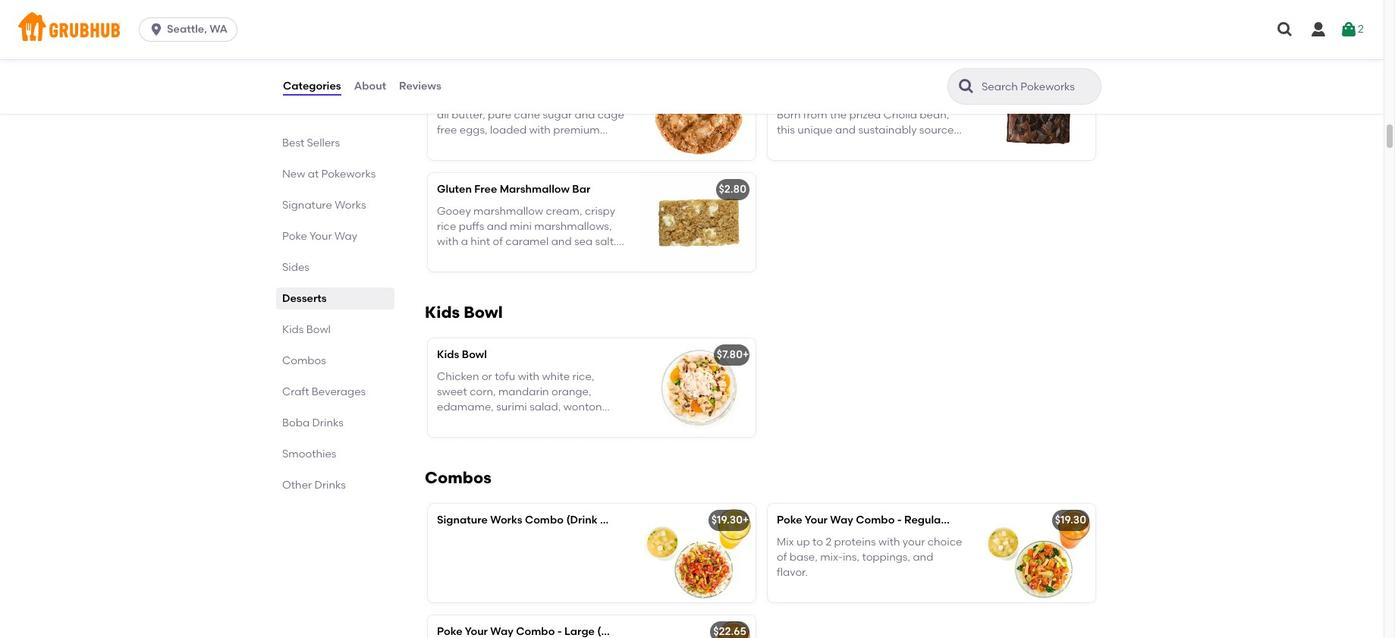 Task type: vqa. For each thing, say whether or not it's contained in the screenshot.
Send to the top
no



Task type: locate. For each thing, give the bounding box(es) containing it.
way
[[335, 230, 358, 243]]

1 vertical spatial or
[[665, 514, 676, 527]]

1 horizontal spatial of
[[777, 551, 787, 564]]

combos up craft
[[282, 354, 326, 367]]

svg image inside 2 button
[[1340, 20, 1359, 39]]

1 vertical spatial with
[[518, 370, 540, 383]]

sellers
[[307, 137, 340, 150]]

1 vertical spatial 2
[[826, 536, 832, 548]]

and down edamame,
[[472, 416, 493, 429]]

kids bowl up chicken
[[437, 349, 487, 361]]

2 vertical spatial with
[[879, 536, 901, 548]]

works left combo
[[490, 514, 523, 527]]

of down mix
[[777, 551, 787, 564]]

sides
[[282, 261, 310, 274]]

with inside gooey marshmallow cream, crispy rice puffs and mini marshmallows, with a hint of caramel and sea salt. non gmo & certified gluten free. individually wrapped.
[[437, 235, 459, 248]]

svg image inside seattle, wa button
[[149, 22, 164, 37]]

cream,
[[546, 205, 583, 218]]

a
[[461, 235, 468, 248]]

2 horizontal spatial svg image
[[1340, 20, 1359, 39]]

2 right to
[[826, 536, 832, 548]]

1 horizontal spatial signature
[[437, 514, 488, 527]]

pokeworks inside chicken or tofu with white rice, sweet corn, mandarin orange, edamame, surimi salad, wonton crisps, and pokeworks classic
[[495, 416, 550, 429]]

tofu
[[495, 370, 516, 383]]

flavor.
[[777, 566, 808, 579]]

1 horizontal spatial $2.80
[[1059, 72, 1087, 84]]

craft beverages
[[282, 386, 366, 398]]

1 vertical spatial drinks
[[315, 479, 346, 492]]

with inside chicken or tofu with white rice, sweet corn, mandarin orange, edamame, surimi salad, wonton crisps, and pokeworks classic
[[518, 370, 540, 383]]

pokeworks
[[322, 168, 376, 181], [495, 416, 550, 429]]

salted
[[437, 72, 471, 84]]

0 vertical spatial $2.80
[[1059, 72, 1087, 84]]

free.
[[584, 251, 607, 264]]

gooey marshmallow cream, crispy rice puffs and mini marshmallows, with a hint of caramel and sea salt. non gmo & certified gluten free. individually wrapped.
[[437, 205, 617, 279]]

1 vertical spatial kids bowl
[[282, 323, 331, 336]]

of inside mix up to 2 proteins with your choice of base, mix-ins, toppings, and flavor.
[[777, 551, 787, 564]]

individually
[[437, 266, 495, 279]]

2
[[1359, 23, 1365, 36], [826, 536, 832, 548]]

salted caramel cookie button
[[428, 62, 756, 160]]

signature for signature works combo (drink + miso soup or kettle chips)
[[437, 514, 488, 527]]

1 vertical spatial combos
[[425, 469, 492, 487]]

0 vertical spatial kids bowl
[[425, 303, 503, 322]]

$2.80
[[1059, 72, 1087, 84], [719, 183, 747, 196]]

0 horizontal spatial 2
[[826, 536, 832, 548]]

$2.80 inside button
[[1059, 72, 1087, 84]]

1 horizontal spatial works
[[490, 514, 523, 527]]

beverages
[[312, 386, 366, 398]]

svg image for 2
[[1340, 20, 1359, 39]]

with up mandarin
[[518, 370, 540, 383]]

(drink
[[566, 514, 598, 527]]

and down your
[[913, 551, 934, 564]]

corn,
[[470, 385, 496, 398]]

drinks for boba drinks
[[312, 417, 344, 430]]

0 horizontal spatial signature
[[282, 199, 332, 212]]

0 vertical spatial works
[[335, 199, 366, 212]]

1 horizontal spatial with
[[518, 370, 540, 383]]

new
[[282, 168, 305, 181]]

1 vertical spatial bowl
[[306, 323, 331, 336]]

svg image
[[1277, 20, 1295, 39], [1340, 20, 1359, 39], [149, 22, 164, 37]]

or
[[482, 370, 492, 383], [665, 514, 676, 527]]

1 vertical spatial signature
[[437, 514, 488, 527]]

salted caramel cookie image
[[642, 62, 756, 160]]

about button
[[353, 59, 387, 114]]

categories
[[283, 80, 341, 92]]

poke
[[282, 230, 307, 243]]

non
[[437, 251, 458, 264]]

svg image left svg icon
[[1277, 20, 1295, 39]]

1 horizontal spatial pokeworks
[[495, 416, 550, 429]]

seattle, wa button
[[139, 17, 244, 42]]

desserts
[[282, 292, 327, 305]]

0 horizontal spatial or
[[482, 370, 492, 383]]

drinks down the craft beverages
[[312, 417, 344, 430]]

1 vertical spatial kids
[[282, 323, 304, 336]]

0 horizontal spatial works
[[335, 199, 366, 212]]

svg image for seattle, wa
[[149, 22, 164, 37]]

0 vertical spatial with
[[437, 235, 459, 248]]

signature
[[282, 199, 332, 212], [437, 514, 488, 527]]

+ for $19.30 +
[[743, 514, 749, 527]]

Search Pokeworks search field
[[981, 80, 1097, 94]]

works for signature works
[[335, 199, 366, 212]]

kids bowl down desserts
[[282, 323, 331, 336]]

chips)
[[712, 514, 746, 527]]

poke your way combo - regular (drink + miso soup or kettle chips) image
[[982, 504, 1096, 603]]

of inside gooey marshmallow cream, crispy rice puffs and mini marshmallows, with a hint of caramel and sea salt. non gmo & certified gluten free. individually wrapped.
[[493, 235, 503, 248]]

0 vertical spatial or
[[482, 370, 492, 383]]

works up way
[[335, 199, 366, 212]]

kids bowl
[[425, 303, 503, 322], [282, 323, 331, 336], [437, 349, 487, 361]]

1 vertical spatial works
[[490, 514, 523, 527]]

combos
[[282, 354, 326, 367], [425, 469, 492, 487]]

1 horizontal spatial svg image
[[1277, 20, 1295, 39]]

gluten free marshmallow bar
[[437, 183, 591, 196]]

search icon image
[[958, 77, 976, 96]]

and
[[487, 220, 508, 233], [551, 235, 572, 248], [472, 416, 493, 429], [913, 551, 934, 564]]

0 vertical spatial bowl
[[464, 303, 503, 322]]

kids down individually
[[425, 303, 460, 322]]

$2.80 for peruvian chocolate brownie image at the top
[[1059, 72, 1087, 84]]

$2.80 for gluten free marshmallow bar image
[[719, 183, 747, 196]]

pokeworks right at
[[322, 168, 376, 181]]

of up the & at the top of page
[[493, 235, 503, 248]]

kids bowl down individually
[[425, 303, 503, 322]]

chicken or tofu with white rice, sweet corn, mandarin orange, edamame, surimi salad, wonton crisps, and pokeworks classic
[[437, 370, 602, 429]]

1 horizontal spatial or
[[665, 514, 676, 527]]

1 vertical spatial pokeworks
[[495, 416, 550, 429]]

+
[[743, 349, 749, 361], [600, 514, 607, 527], [743, 514, 749, 527]]

mini
[[510, 220, 532, 233]]

2 vertical spatial kids bowl
[[437, 349, 487, 361]]

0 horizontal spatial pokeworks
[[322, 168, 376, 181]]

or up corn,
[[482, 370, 492, 383]]

bowl
[[464, 303, 503, 322], [306, 323, 331, 336], [462, 349, 487, 361]]

salad,
[[530, 401, 561, 414]]

reviews button
[[399, 59, 442, 114]]

boba
[[282, 417, 310, 430]]

or inside chicken or tofu with white rice, sweet corn, mandarin orange, edamame, surimi salad, wonton crisps, and pokeworks classic
[[482, 370, 492, 383]]

pokeworks down surimi
[[495, 416, 550, 429]]

0 vertical spatial 2
[[1359, 23, 1365, 36]]

1 vertical spatial $2.80
[[719, 183, 747, 196]]

0 horizontal spatial combos
[[282, 354, 326, 367]]

kids up chicken
[[437, 349, 460, 361]]

$19.30
[[712, 514, 743, 527], [1055, 514, 1087, 527]]

0 vertical spatial drinks
[[312, 417, 344, 430]]

of
[[493, 235, 503, 248], [777, 551, 787, 564]]

or right the soup at the left of the page
[[665, 514, 676, 527]]

works
[[335, 199, 366, 212], [490, 514, 523, 527]]

and up gluten
[[551, 235, 572, 248]]

svg image left seattle,
[[149, 22, 164, 37]]

1 vertical spatial of
[[777, 551, 787, 564]]

soup
[[636, 514, 663, 527]]

0 vertical spatial of
[[493, 235, 503, 248]]

svg image right svg icon
[[1340, 20, 1359, 39]]

bowl down individually
[[464, 303, 503, 322]]

marshmallow
[[500, 183, 570, 196]]

2 $19.30 from the left
[[1055, 514, 1087, 527]]

gooey
[[437, 205, 471, 218]]

0 horizontal spatial $19.30
[[712, 514, 743, 527]]

bowl down desserts
[[306, 323, 331, 336]]

combo
[[525, 514, 564, 527]]

best
[[282, 137, 304, 150]]

bowl up chicken
[[462, 349, 487, 361]]

combos down crisps,
[[425, 469, 492, 487]]

2 horizontal spatial with
[[879, 536, 901, 548]]

kids
[[425, 303, 460, 322], [282, 323, 304, 336], [437, 349, 460, 361]]

2 right svg icon
[[1359, 23, 1365, 36]]

drinks right other
[[315, 479, 346, 492]]

to
[[813, 536, 824, 548]]

0 horizontal spatial of
[[493, 235, 503, 248]]

0 vertical spatial signature
[[282, 199, 332, 212]]

1 horizontal spatial 2
[[1359, 23, 1365, 36]]

1 $19.30 from the left
[[712, 514, 743, 527]]

rice,
[[573, 370, 595, 383]]

with
[[437, 235, 459, 248], [518, 370, 540, 383], [879, 536, 901, 548]]

works for signature works combo (drink + miso soup or kettle chips)
[[490, 514, 523, 527]]

0 horizontal spatial $2.80
[[719, 183, 747, 196]]

kids down desserts
[[282, 323, 304, 336]]

1 horizontal spatial $19.30
[[1055, 514, 1087, 527]]

with up non
[[437, 235, 459, 248]]

white
[[542, 370, 570, 383]]

with up toppings,
[[879, 536, 901, 548]]

and inside mix up to 2 proteins with your choice of base, mix-ins, toppings, and flavor.
[[913, 551, 934, 564]]

0 vertical spatial pokeworks
[[322, 168, 376, 181]]

0 vertical spatial combos
[[282, 354, 326, 367]]

0 horizontal spatial with
[[437, 235, 459, 248]]

0 horizontal spatial svg image
[[149, 22, 164, 37]]

surimi
[[497, 401, 527, 414]]



Task type: describe. For each thing, give the bounding box(es) containing it.
peruvian chocolate brownie image
[[982, 62, 1096, 160]]

$19.30 for $19.30
[[1055, 514, 1087, 527]]

and down marshmallow
[[487, 220, 508, 233]]

best sellers
[[282, 137, 340, 150]]

classic
[[552, 416, 589, 429]]

kids bowl image
[[642, 339, 756, 437]]

edamame,
[[437, 401, 494, 414]]

at
[[308, 168, 319, 181]]

boba drinks
[[282, 417, 344, 430]]

your
[[310, 230, 332, 243]]

certified
[[501, 251, 546, 264]]

base,
[[790, 551, 818, 564]]

gmo
[[461, 251, 488, 264]]

rice
[[437, 220, 456, 233]]

svg image
[[1310, 20, 1328, 39]]

wonton
[[564, 401, 602, 414]]

salt.
[[595, 235, 617, 248]]

free
[[475, 183, 497, 196]]

crisps,
[[437, 416, 470, 429]]

$2.80 button
[[768, 62, 1096, 160]]

poke your way
[[282, 230, 358, 243]]

wrapped.
[[498, 266, 547, 279]]

mix-
[[821, 551, 843, 564]]

mix
[[777, 536, 794, 548]]

poke your way combo - large (drink + miso soup or kettle chips) image
[[642, 616, 756, 638]]

$19.30 for $19.30 +
[[712, 514, 743, 527]]

gluten free marshmallow bar image
[[642, 173, 756, 272]]

toppings,
[[862, 551, 911, 564]]

bar
[[573, 183, 591, 196]]

mix up to 2 proteins with your choice of base, mix-ins, toppings, and flavor.
[[777, 536, 963, 579]]

signature works combo (drink + miso soup or kettle chips) image
[[642, 504, 756, 603]]

cookie
[[522, 72, 559, 84]]

salted caramel cookie
[[437, 72, 559, 84]]

+ for $7.80 +
[[743, 349, 749, 361]]

drinks for other drinks
[[315, 479, 346, 492]]

gluten
[[549, 251, 581, 264]]

other drinks
[[282, 479, 346, 492]]

caramel
[[506, 235, 549, 248]]

$19.30 +
[[712, 514, 749, 527]]

caramel
[[474, 72, 519, 84]]

kettle
[[678, 514, 709, 527]]

2 inside mix up to 2 proteins with your choice of base, mix-ins, toppings, and flavor.
[[826, 536, 832, 548]]

0 vertical spatial kids
[[425, 303, 460, 322]]

signature for signature works
[[282, 199, 332, 212]]

choice
[[928, 536, 963, 548]]

reviews
[[399, 80, 442, 92]]

new at pokeworks
[[282, 168, 376, 181]]

wa
[[210, 23, 228, 36]]

2 button
[[1340, 16, 1365, 43]]

about
[[354, 80, 386, 92]]

hint
[[471, 235, 490, 248]]

categories button
[[282, 59, 342, 114]]

2 vertical spatial bowl
[[462, 349, 487, 361]]

sweet
[[437, 385, 467, 398]]

puffs
[[459, 220, 485, 233]]

$7.80 +
[[717, 349, 749, 361]]

craft
[[282, 386, 309, 398]]

seattle,
[[167, 23, 207, 36]]

mandarin
[[499, 385, 549, 398]]

marshmallows,
[[535, 220, 612, 233]]

orange,
[[552, 385, 592, 398]]

signature works combo (drink + miso soup or kettle chips)
[[437, 514, 746, 527]]

with inside mix up to 2 proteins with your choice of base, mix-ins, toppings, and flavor.
[[879, 536, 901, 548]]

main navigation navigation
[[0, 0, 1384, 59]]

1 horizontal spatial combos
[[425, 469, 492, 487]]

miso
[[609, 514, 634, 527]]

up
[[797, 536, 810, 548]]

and inside chicken or tofu with white rice, sweet corn, mandarin orange, edamame, surimi salad, wonton crisps, and pokeworks classic
[[472, 416, 493, 429]]

crispy
[[585, 205, 616, 218]]

other
[[282, 479, 312, 492]]

chicken
[[437, 370, 479, 383]]

gluten
[[437, 183, 472, 196]]

2 vertical spatial kids
[[437, 349, 460, 361]]

ins,
[[843, 551, 860, 564]]

smoothies
[[282, 448, 337, 461]]

$7.80
[[717, 349, 743, 361]]

&
[[491, 251, 499, 264]]

sea
[[575, 235, 593, 248]]

proteins
[[835, 536, 876, 548]]

your
[[903, 536, 925, 548]]

signature works
[[282, 199, 366, 212]]

marshmallow
[[474, 205, 544, 218]]

2 inside button
[[1359, 23, 1365, 36]]

seattle, wa
[[167, 23, 228, 36]]



